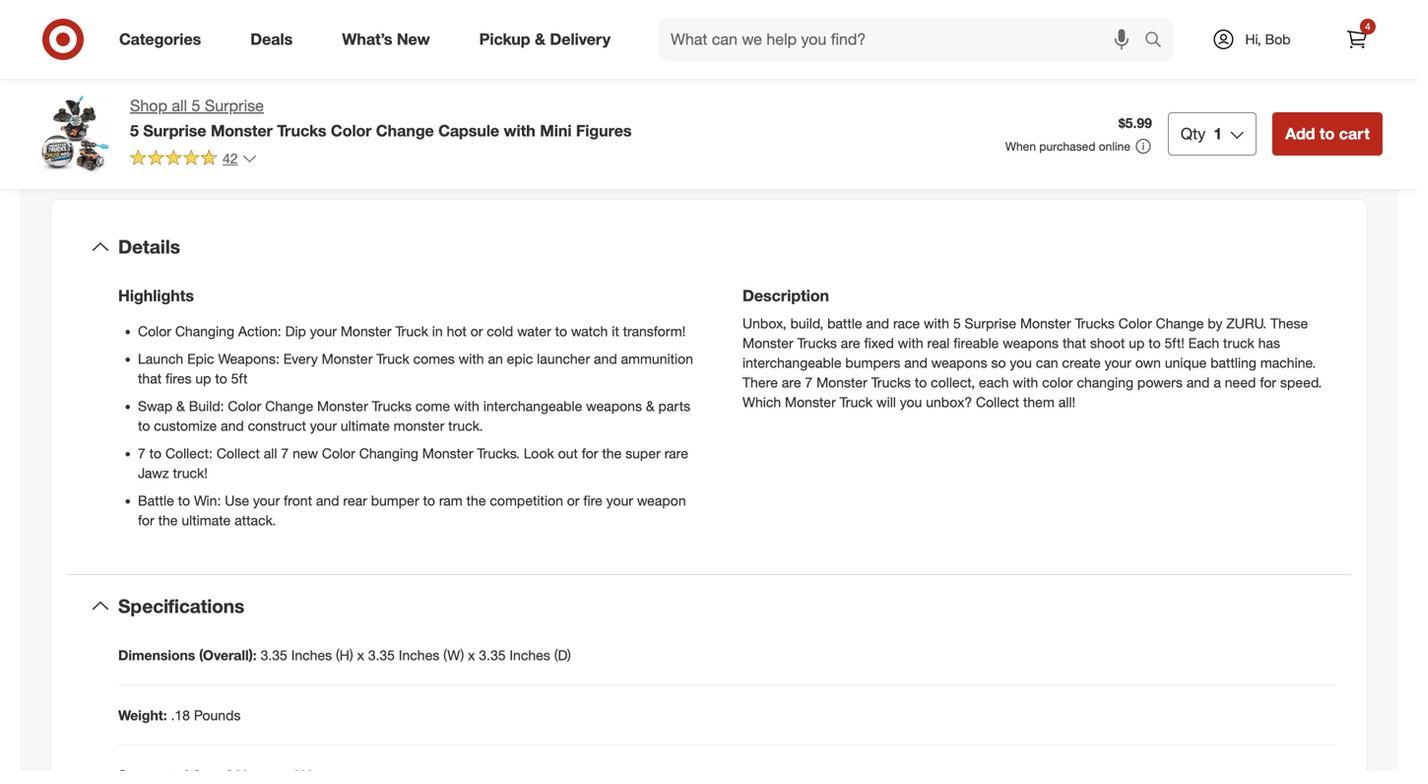 Task type: vqa. For each thing, say whether or not it's contained in the screenshot.
ADVERTISEMENT Region
yes



Task type: describe. For each thing, give the bounding box(es) containing it.
monster inside 7 to collect: collect all 7 new color changing monster trucks. look out for the super rare jawz truck!
[[422, 445, 473, 462]]

and down real
[[905, 355, 928, 372]]

parts
[[659, 398, 691, 415]]

to inside swap & build: color change monster trucks come with interchangeable weapons & parts to customize and construct your ultimate monster truck.
[[138, 418, 150, 435]]

change inside swap & build: color change monster trucks come with interchangeable weapons & parts to customize and construct your ultimate monster truck.
[[265, 398, 313, 415]]

pickup & delivery
[[479, 30, 611, 49]]

battle to win: use your front and rear bumper to ram the competition or fire your weapon for the ultimate attack.
[[138, 492, 686, 529]]

color inside description unbox, build, battle and race with 5 surprise monster trucks color change by zuru. these monster trucks are fixed with real fireable weapons that shoot up to 5ft! each truck has interchangeable bumpers and weapons so you can create your own unique battling machine. there are 7 monster trucks to collect, each with color changing powers and a need for speed. which monster truck will you unbox? collect them all!
[[1119, 315, 1153, 332]]

1 vertical spatial weapons
[[932, 355, 988, 372]]

to left 'ram'
[[423, 492, 435, 510]]

watch
[[571, 323, 608, 340]]

truck.
[[448, 418, 483, 435]]

construct
[[248, 418, 306, 435]]

will
[[877, 394, 897, 411]]

water
[[517, 323, 552, 340]]

hi,
[[1246, 31, 1262, 48]]

what's new link
[[325, 18, 455, 61]]

dimensions
[[118, 647, 195, 664]]

image gallery element
[[35, 0, 686, 109]]

1 inches from the left
[[291, 647, 332, 664]]

weight: .18 pounds
[[118, 707, 241, 724]]

and inside launch epic weapons: every monster truck comes with an epic launcher and ammunition that fires up to 5ft
[[594, 351, 617, 368]]

with up them
[[1013, 374, 1039, 391]]

for inside battle to win: use your front and rear bumper to ram the competition or fire your weapon for the ultimate attack.
[[138, 512, 154, 529]]

0 horizontal spatial 7
[[138, 445, 146, 462]]

color inside swap & build: color change monster trucks come with interchangeable weapons & parts to customize and construct your ultimate monster truck.
[[228, 398, 261, 415]]

42
[[223, 150, 238, 167]]

each
[[1189, 335, 1220, 352]]

these
[[1271, 315, 1309, 332]]

0 horizontal spatial changing
[[175, 323, 234, 340]]

to left 5ft!
[[1149, 335, 1161, 352]]

description
[[743, 287, 830, 306]]

your up the attack.
[[253, 492, 280, 510]]

1 vertical spatial surprise
[[143, 121, 206, 140]]

specifications button
[[67, 575, 1352, 638]]

to left collect,
[[915, 374, 927, 391]]

truck
[[1224, 335, 1255, 352]]

and inside swap & build: color change monster trucks come with interchangeable weapons & parts to customize and construct your ultimate monster truck.
[[221, 418, 244, 435]]

a
[[1214, 374, 1222, 391]]

1 x from the left
[[357, 647, 364, 664]]

1 3.35 from the left
[[261, 647, 288, 664]]

delivery
[[550, 30, 611, 49]]

when purchased online
[[1006, 139, 1131, 154]]

all!
[[1059, 394, 1076, 411]]

ammunition
[[621, 351, 694, 368]]

out
[[558, 445, 578, 462]]

mini
[[540, 121, 572, 140]]

machine.
[[1261, 355, 1317, 372]]

with inside shop all 5 surprise 5 surprise monster trucks color change capsule with mini figures
[[504, 121, 536, 140]]

3 3.35 from the left
[[479, 647, 506, 664]]

battling
[[1211, 355, 1257, 372]]

and left a
[[1187, 374, 1210, 391]]

powers
[[1138, 374, 1183, 391]]

change inside shop all 5 surprise 5 surprise monster trucks color change capsule with mini figures
[[376, 121, 434, 140]]

look
[[524, 445, 554, 462]]

come
[[416, 398, 450, 415]]

0 vertical spatial weapons
[[1003, 335, 1059, 352]]

build,
[[791, 315, 824, 332]]

& for delivery
[[535, 30, 546, 49]]

fixed
[[865, 335, 894, 352]]

monster up can
[[1021, 315, 1072, 332]]

$5.99
[[1119, 114, 1153, 132]]

color changing action: dip your monster truck in hot or cold water to watch it transform!
[[138, 323, 686, 340]]

2 x from the left
[[468, 647, 475, 664]]

with down race
[[898, 335, 924, 352]]

details button
[[67, 216, 1352, 279]]

image of 5 surprise monster trucks color change capsule with mini figures image
[[35, 95, 114, 173]]

real
[[928, 335, 950, 352]]

monster
[[394, 418, 445, 435]]

trucks.
[[477, 445, 520, 462]]

need
[[1225, 374, 1257, 391]]

add to cart
[[1286, 124, 1371, 143]]

launcher
[[537, 351, 590, 368]]

What can we help you find? suggestions appear below search field
[[659, 18, 1150, 61]]

specifications
[[118, 595, 245, 618]]

with up real
[[924, 315, 950, 332]]

create
[[1063, 355, 1101, 372]]

qty
[[1181, 124, 1206, 143]]

show more images button
[[280, 65, 441, 109]]

comes
[[413, 351, 455, 368]]

battle
[[138, 492, 174, 510]]

& for build:
[[176, 398, 185, 415]]

truck inside launch epic weapons: every monster truck comes with an epic launcher and ammunition that fires up to 5ft
[[377, 351, 410, 368]]

it
[[612, 323, 619, 340]]

speed.
[[1281, 374, 1323, 391]]

5 inside description unbox, build, battle and race with 5 surprise monster trucks color change by zuru. these monster trucks are fixed with real fireable weapons that shoot up to 5ft! each truck has interchangeable bumpers and weapons so you can create your own unique battling machine. there are 7 monster trucks to collect, each with color changing powers and a need for speed. which monster truck will you unbox? collect them all!
[[954, 315, 961, 332]]

attack.
[[235, 512, 276, 529]]

competition
[[490, 492, 563, 510]]

what's
[[342, 30, 393, 49]]

figures
[[576, 121, 632, 140]]

trucks inside shop all 5 surprise 5 surprise monster trucks color change capsule with mini figures
[[277, 121, 327, 140]]

rare
[[665, 445, 689, 462]]

unique
[[1165, 355, 1207, 372]]

epic
[[187, 351, 214, 368]]

color inside 7 to collect: collect all 7 new color changing monster trucks. look out for the super rare jawz truck!
[[322, 445, 356, 462]]

your right dip
[[310, 323, 337, 340]]

categories link
[[102, 18, 226, 61]]

0 vertical spatial surprise
[[205, 96, 264, 115]]

0 horizontal spatial the
[[158, 512, 178, 529]]

monster right which
[[785, 394, 836, 411]]

.18
[[171, 707, 190, 724]]

details
[[118, 235, 180, 258]]

change inside description unbox, build, battle and race with 5 surprise monster trucks color change by zuru. these monster trucks are fixed with real fireable weapons that shoot up to 5ft! each truck has interchangeable bumpers and weapons so you can create your own unique battling machine. there are 7 monster trucks to collect, each with color changing powers and a need for speed. which monster truck will you unbox? collect them all!
[[1156, 315, 1205, 332]]

0 horizontal spatial 5
[[130, 121, 139, 140]]

categories
[[119, 30, 201, 49]]

collect,
[[931, 374, 976, 391]]

pickup
[[479, 30, 531, 49]]

your inside swap & build: color change monster trucks come with interchangeable weapons & parts to customize and construct your ultimate monster truck.
[[310, 418, 337, 435]]

to inside button
[[1320, 124, 1335, 143]]

new
[[293, 445, 318, 462]]

monster down bumpers
[[817, 374, 868, 391]]

shop
[[130, 96, 167, 115]]

monster inside shop all 5 surprise 5 surprise monster trucks color change capsule with mini figures
[[211, 121, 273, 140]]

pounds
[[194, 707, 241, 724]]

2 3.35 from the left
[[368, 647, 395, 664]]

description unbox, build, battle and race with 5 surprise monster trucks color change by zuru. these monster trucks are fixed with real fireable weapons that shoot up to 5ft! each truck has interchangeable bumpers and weapons so you can create your own unique battling machine. there are 7 monster trucks to collect, each with color changing powers and a need for speed. which monster truck will you unbox? collect them all!
[[743, 287, 1323, 411]]

swap
[[138, 398, 173, 415]]

0 horizontal spatial are
[[782, 374, 802, 391]]

there
[[743, 374, 778, 391]]

truck!
[[173, 465, 208, 482]]

can
[[1036, 355, 1059, 372]]

super
[[626, 445, 661, 462]]

1
[[1214, 124, 1223, 143]]

capsule
[[439, 121, 500, 140]]

to inside launch epic weapons: every monster truck comes with an epic launcher and ammunition that fires up to 5ft
[[215, 370, 227, 388]]

show more images
[[293, 77, 428, 96]]

0 horizontal spatial or
[[471, 323, 483, 340]]



Task type: locate. For each thing, give the bounding box(es) containing it.
you right the so
[[1010, 355, 1033, 372]]

color
[[1043, 374, 1074, 391]]

collect inside 7 to collect: collect all 7 new color changing monster trucks. look out for the super rare jawz truck!
[[217, 445, 260, 462]]

your up new
[[310, 418, 337, 435]]

0 vertical spatial 5
[[192, 96, 200, 115]]

x right (h)
[[357, 647, 364, 664]]

0 horizontal spatial collect
[[217, 445, 260, 462]]

1 vertical spatial are
[[782, 374, 802, 391]]

1 horizontal spatial or
[[567, 492, 580, 510]]

launch
[[138, 351, 183, 368]]

1 vertical spatial that
[[138, 370, 162, 388]]

0 horizontal spatial up
[[195, 370, 211, 388]]

are down battle
[[841, 335, 861, 352]]

4
[[1366, 20, 1371, 33]]

to right the water
[[555, 323, 568, 340]]

highlights
[[118, 287, 194, 306]]

& left parts
[[646, 398, 655, 415]]

1 vertical spatial up
[[195, 370, 211, 388]]

dimensions (overall): 3.35 inches (h) x 3.35 inches (w) x 3.35 inches (d)
[[118, 647, 571, 664]]

and
[[867, 315, 890, 332], [594, 351, 617, 368], [905, 355, 928, 372], [1187, 374, 1210, 391], [221, 418, 244, 435], [316, 492, 339, 510]]

ultimate left monster
[[341, 418, 390, 435]]

bumpers
[[846, 355, 901, 372]]

color up shoot
[[1119, 315, 1153, 332]]

trucks up shoot
[[1076, 315, 1115, 332]]

search button
[[1136, 18, 1183, 65]]

deals
[[250, 30, 293, 49]]

fires
[[166, 370, 192, 388]]

7 up 'jawz'
[[138, 445, 146, 462]]

2 horizontal spatial inches
[[510, 647, 551, 664]]

inches left (w)
[[399, 647, 440, 664]]

5 up fireable
[[954, 315, 961, 332]]

7 right there
[[805, 374, 813, 391]]

collect inside description unbox, build, battle and race with 5 surprise monster trucks color change by zuru. these monster trucks are fixed with real fireable weapons that shoot up to 5ft! each truck has interchangeable bumpers and weapons so you can create your own unique battling machine. there are 7 monster trucks to collect, each with color changing powers and a need for speed. which monster truck will you unbox? collect them all!
[[976, 394, 1020, 411]]

monster up 42
[[211, 121, 273, 140]]

launch epic weapons: every monster truck comes with an epic launcher and ammunition that fires up to 5ft
[[138, 351, 694, 388]]

2 horizontal spatial &
[[646, 398, 655, 415]]

for right out
[[582, 445, 599, 462]]

to left win:
[[178, 492, 190, 510]]

2 horizontal spatial weapons
[[1003, 335, 1059, 352]]

for down battle
[[138, 512, 154, 529]]

0 vertical spatial up
[[1129, 335, 1145, 352]]

action:
[[238, 323, 282, 340]]

collect up use
[[217, 445, 260, 462]]

every
[[284, 351, 318, 368]]

truck left the in
[[396, 323, 429, 340]]

by
[[1208, 315, 1223, 332]]

cart
[[1340, 124, 1371, 143]]

0 vertical spatial truck
[[396, 323, 429, 340]]

2 vertical spatial the
[[158, 512, 178, 529]]

1 vertical spatial interchangeable
[[484, 398, 583, 415]]

surprise up fireable
[[965, 315, 1017, 332]]

truck
[[396, 323, 429, 340], [377, 351, 410, 368], [840, 394, 873, 411]]

3.35 right (h)
[[368, 647, 395, 664]]

trucks down the build,
[[798, 335, 837, 352]]

truck down color changing action: dip your monster truck in hot or cold water to watch it transform! on the left of the page
[[377, 351, 410, 368]]

all inside shop all 5 surprise 5 surprise monster trucks color change capsule with mini figures
[[172, 96, 187, 115]]

1 horizontal spatial ultimate
[[341, 418, 390, 435]]

0 horizontal spatial for
[[138, 512, 154, 529]]

x
[[357, 647, 364, 664], [468, 647, 475, 664]]

inches left (h)
[[291, 647, 332, 664]]

unbox?
[[926, 394, 973, 411]]

monster up launch epic weapons: every monster truck comes with an epic launcher and ammunition that fires up to 5ft
[[341, 323, 392, 340]]

1 horizontal spatial up
[[1129, 335, 1145, 352]]

add to cart button
[[1273, 112, 1383, 156]]

2 horizontal spatial the
[[602, 445, 622, 462]]

&
[[535, 30, 546, 49], [176, 398, 185, 415], [646, 398, 655, 415]]

0 vertical spatial change
[[376, 121, 434, 140]]

5 down shop in the left of the page
[[130, 121, 139, 140]]

ram
[[439, 492, 463, 510]]

trucks up will
[[872, 374, 911, 391]]

more
[[337, 77, 373, 96]]

surprise up 42 link
[[143, 121, 206, 140]]

trucks down show
[[277, 121, 327, 140]]

1 horizontal spatial you
[[1010, 355, 1033, 372]]

win:
[[194, 492, 221, 510]]

0 vertical spatial you
[[1010, 355, 1033, 372]]

color up launch
[[138, 323, 171, 340]]

or
[[471, 323, 483, 340], [567, 492, 580, 510]]

1 vertical spatial all
[[264, 445, 277, 462]]

monster
[[211, 121, 273, 140], [1021, 315, 1072, 332], [341, 323, 392, 340], [743, 335, 794, 352], [322, 351, 373, 368], [817, 374, 868, 391], [785, 394, 836, 411], [317, 398, 368, 415], [422, 445, 473, 462]]

1 vertical spatial ultimate
[[182, 512, 231, 529]]

x right (w)
[[468, 647, 475, 664]]

0 horizontal spatial &
[[176, 398, 185, 415]]

1 vertical spatial collect
[[217, 445, 260, 462]]

& up customize
[[176, 398, 185, 415]]

each
[[979, 374, 1009, 391]]

add
[[1286, 124, 1316, 143]]

ultimate inside battle to win: use your front and rear bumper to ram the competition or fire your weapon for the ultimate attack.
[[182, 512, 231, 529]]

inches
[[291, 647, 332, 664], [399, 647, 440, 664], [510, 647, 551, 664]]

2 horizontal spatial 3.35
[[479, 647, 506, 664]]

color right new
[[322, 445, 356, 462]]

are right there
[[782, 374, 802, 391]]

1 vertical spatial change
[[1156, 315, 1205, 332]]

rear
[[343, 492, 367, 510]]

monster inside launch epic weapons: every monster truck comes with an epic launcher and ammunition that fires up to 5ft
[[322, 351, 373, 368]]

your down shoot
[[1105, 355, 1132, 372]]

monster up new
[[317, 398, 368, 415]]

and up fixed
[[867, 315, 890, 332]]

inches left (d)
[[510, 647, 551, 664]]

0 horizontal spatial inches
[[291, 647, 332, 664]]

5ft!
[[1165, 335, 1185, 352]]

surprise inside description unbox, build, battle and race with 5 surprise monster trucks color change by zuru. these monster trucks are fixed with real fireable weapons that shoot up to 5ft! each truck has interchangeable bumpers and weapons so you can create your own unique battling machine. there are 7 monster trucks to collect, each with color changing powers and a need for speed. which monster truck will you unbox? collect them all!
[[965, 315, 1017, 332]]

2 vertical spatial truck
[[840, 394, 873, 411]]

color inside shop all 5 surprise 5 surprise monster trucks color change capsule with mini figures
[[331, 121, 372, 140]]

weapons
[[1003, 335, 1059, 352], [932, 355, 988, 372], [586, 398, 642, 415]]

that up create
[[1063, 335, 1087, 352]]

for inside description unbox, build, battle and race with 5 surprise monster trucks color change by zuru. these monster trucks are fixed with real fireable weapons that shoot up to 5ft! each truck has interchangeable bumpers and weapons so you can create your own unique battling machine. there are 7 monster trucks to collect, each with color changing powers and a need for speed. which monster truck will you unbox? collect them all!
[[1261, 374, 1277, 391]]

epic
[[507, 351, 533, 368]]

1 horizontal spatial weapons
[[932, 355, 988, 372]]

cold
[[487, 323, 514, 340]]

1 horizontal spatial collect
[[976, 394, 1020, 411]]

to inside 7 to collect: collect all 7 new color changing monster trucks. look out for the super rare jawz truck!
[[149, 445, 162, 462]]

1 horizontal spatial are
[[841, 335, 861, 352]]

1 vertical spatial truck
[[377, 351, 410, 368]]

surprise up 42
[[205, 96, 264, 115]]

monster down truck.
[[422, 445, 473, 462]]

with up truck.
[[454, 398, 480, 415]]

with left an
[[459, 351, 484, 368]]

1 horizontal spatial change
[[376, 121, 434, 140]]

trucks
[[277, 121, 327, 140], [1076, 315, 1115, 332], [798, 335, 837, 352], [872, 374, 911, 391], [372, 398, 412, 415]]

front
[[284, 492, 312, 510]]

images
[[377, 77, 428, 96]]

and down build:
[[221, 418, 244, 435]]

7
[[805, 374, 813, 391], [138, 445, 146, 462], [281, 445, 289, 462]]

color
[[331, 121, 372, 140], [1119, 315, 1153, 332], [138, 323, 171, 340], [228, 398, 261, 415], [322, 445, 356, 462]]

all inside 7 to collect: collect all 7 new color changing monster trucks. look out for the super rare jawz truck!
[[264, 445, 277, 462]]

with inside swap & build: color change monster trucks come with interchangeable weapons & parts to customize and construct your ultimate monster truck.
[[454, 398, 480, 415]]

all
[[172, 96, 187, 115], [264, 445, 277, 462]]

trucks inside swap & build: color change monster trucks come with interchangeable weapons & parts to customize and construct your ultimate monster truck.
[[372, 398, 412, 415]]

5 surprise monster trucks color change capsule with mini figures, 6 of 11 image
[[369, 0, 686, 50]]

1 vertical spatial changing
[[359, 445, 419, 462]]

2 horizontal spatial 5
[[954, 315, 961, 332]]

1 horizontal spatial interchangeable
[[743, 355, 842, 372]]

sponsored
[[1325, 73, 1383, 88]]

changing inside 7 to collect: collect all 7 new color changing monster trucks. look out for the super rare jawz truck!
[[359, 445, 419, 462]]

all down construct
[[264, 445, 277, 462]]

the left super
[[602, 445, 622, 462]]

0 vertical spatial or
[[471, 323, 483, 340]]

2 vertical spatial 5
[[954, 315, 961, 332]]

1 vertical spatial you
[[900, 394, 923, 411]]

0 horizontal spatial that
[[138, 370, 162, 388]]

2 vertical spatial surprise
[[965, 315, 1017, 332]]

0 vertical spatial for
[[1261, 374, 1277, 391]]

5ft
[[231, 370, 248, 388]]

1 horizontal spatial 3.35
[[368, 647, 395, 664]]

the right 'ram'
[[467, 492, 486, 510]]

0 horizontal spatial you
[[900, 394, 923, 411]]

7 to collect: collect all 7 new color changing monster trucks. look out for the super rare jawz truck!
[[138, 445, 689, 482]]

to up 'jawz'
[[149, 445, 162, 462]]

0 horizontal spatial ultimate
[[182, 512, 231, 529]]

advertisement region
[[733, 0, 1383, 71]]

monster right every
[[322, 351, 373, 368]]

changing
[[1077, 374, 1134, 391]]

that inside description unbox, build, battle and race with 5 surprise monster trucks color change by zuru. these monster trucks are fixed with real fireable weapons that shoot up to 5ft! each truck has interchangeable bumpers and weapons so you can create your own unique battling machine. there are 7 monster trucks to collect, each with color changing powers and a need for speed. which monster truck will you unbox? collect them all!
[[1063, 335, 1087, 352]]

with inside launch epic weapons: every monster truck comes with an epic launcher and ammunition that fires up to 5ft
[[459, 351, 484, 368]]

battle
[[828, 315, 863, 332]]

2 horizontal spatial change
[[1156, 315, 1205, 332]]

weapons inside swap & build: color change monster trucks come with interchangeable weapons & parts to customize and construct your ultimate monster truck.
[[586, 398, 642, 415]]

your right fire
[[607, 492, 633, 510]]

0 vertical spatial all
[[172, 96, 187, 115]]

that down launch
[[138, 370, 162, 388]]

& right the pickup
[[535, 30, 546, 49]]

monster down unbox,
[[743, 335, 794, 352]]

or inside battle to win: use your front and rear bumper to ram the competition or fire your weapon for the ultimate attack.
[[567, 492, 580, 510]]

color down 5ft
[[228, 398, 261, 415]]

truck inside description unbox, build, battle and race with 5 surprise monster trucks color change by zuru. these monster trucks are fixed with real fireable weapons that shoot up to 5ft! each truck has interchangeable bumpers and weapons so you can create your own unique battling machine. there are 7 monster trucks to collect, each with color changing powers and a need for speed. which monster truck will you unbox? collect them all!
[[840, 394, 873, 411]]

swap & build: color change monster trucks come with interchangeable weapons & parts to customize and construct your ultimate monster truck.
[[138, 398, 691, 435]]

(w)
[[444, 647, 464, 664]]

and inside battle to win: use your front and rear bumper to ram the competition or fire your weapon for the ultimate attack.
[[316, 492, 339, 510]]

for right the need
[[1261, 374, 1277, 391]]

all right shop in the left of the page
[[172, 96, 187, 115]]

interchangeable inside description unbox, build, battle and race with 5 surprise monster trucks color change by zuru. these monster trucks are fixed with real fireable weapons that shoot up to 5ft! each truck has interchangeable bumpers and weapons so you can create your own unique battling machine. there are 7 monster trucks to collect, each with color changing powers and a need for speed. which monster truck will you unbox? collect them all!
[[743, 355, 842, 372]]

0 horizontal spatial weapons
[[586, 398, 642, 415]]

(h)
[[336, 647, 353, 664]]

that inside launch epic weapons: every monster truck comes with an epic launcher and ammunition that fires up to 5ft
[[138, 370, 162, 388]]

up down epic
[[195, 370, 211, 388]]

monster inside swap & build: color change monster trucks come with interchangeable weapons & parts to customize and construct your ultimate monster truck.
[[317, 398, 368, 415]]

0 vertical spatial that
[[1063, 335, 1087, 352]]

bob
[[1266, 31, 1291, 48]]

(d)
[[554, 647, 571, 664]]

weapons up collect,
[[932, 355, 988, 372]]

2 horizontal spatial 7
[[805, 374, 813, 391]]

0 vertical spatial collect
[[976, 394, 1020, 411]]

bumper
[[371, 492, 419, 510]]

zuru.
[[1227, 315, 1267, 332]]

the down battle
[[158, 512, 178, 529]]

change up 5ft!
[[1156, 315, 1205, 332]]

weapons up can
[[1003, 335, 1059, 352]]

to down swap
[[138, 418, 150, 435]]

1 horizontal spatial x
[[468, 647, 475, 664]]

3 inches from the left
[[510, 647, 551, 664]]

shoot
[[1091, 335, 1126, 352]]

1 horizontal spatial &
[[535, 30, 546, 49]]

trucks up monster
[[372, 398, 412, 415]]

jawz
[[138, 465, 169, 482]]

fire
[[584, 492, 603, 510]]

the inside 7 to collect: collect all 7 new color changing monster trucks. look out for the super rare jawz truck!
[[602, 445, 622, 462]]

an
[[488, 351, 503, 368]]

ultimate inside swap & build: color change monster trucks come with interchangeable weapons & parts to customize and construct your ultimate monster truck.
[[341, 418, 390, 435]]

up inside launch epic weapons: every monster truck comes with an epic launcher and ammunition that fires up to 5ft
[[195, 370, 211, 388]]

to left 5ft
[[215, 370, 227, 388]]

deals link
[[234, 18, 318, 61]]

weight:
[[118, 707, 167, 724]]

1 horizontal spatial for
[[582, 445, 599, 462]]

with
[[504, 121, 536, 140], [924, 315, 950, 332], [898, 335, 924, 352], [459, 351, 484, 368], [1013, 374, 1039, 391], [454, 398, 480, 415]]

changing down monster
[[359, 445, 419, 462]]

weapons up super
[[586, 398, 642, 415]]

ultimate
[[341, 418, 390, 435], [182, 512, 231, 529]]

1 horizontal spatial inches
[[399, 647, 440, 664]]

to right add
[[1320, 124, 1335, 143]]

5 surprise monster trucks color change capsule with mini figures, 5 of 11 image
[[35, 0, 353, 50]]

what's new
[[342, 30, 430, 49]]

with left 'mini'
[[504, 121, 536, 140]]

up inside description unbox, build, battle and race with 5 surprise monster trucks color change by zuru. these monster trucks are fixed with real fireable weapons that shoot up to 5ft! each truck has interchangeable bumpers and weapons so you can create your own unique battling machine. there are 7 monster trucks to collect, each with color changing powers and a need for speed. which monster truck will you unbox? collect them all!
[[1129, 335, 1145, 352]]

0 horizontal spatial all
[[172, 96, 187, 115]]

42 link
[[130, 149, 258, 171]]

which
[[743, 394, 782, 411]]

collect down each
[[976, 394, 1020, 411]]

1 horizontal spatial changing
[[359, 445, 419, 462]]

ultimate down win:
[[182, 512, 231, 529]]

0 vertical spatial interchangeable
[[743, 355, 842, 372]]

5
[[192, 96, 200, 115], [130, 121, 139, 140], [954, 315, 961, 332]]

change up construct
[[265, 398, 313, 415]]

interchangeable up there
[[743, 355, 842, 372]]

you
[[1010, 355, 1033, 372], [900, 394, 923, 411]]

0 horizontal spatial interchangeable
[[484, 398, 583, 415]]

2 vertical spatial weapons
[[586, 398, 642, 415]]

interchangeable up the look
[[484, 398, 583, 415]]

new
[[397, 30, 430, 49]]

color down 'more'
[[331, 121, 372, 140]]

changing up epic
[[175, 323, 234, 340]]

0 vertical spatial ultimate
[[341, 418, 390, 435]]

you right will
[[900, 394, 923, 411]]

7 inside description unbox, build, battle and race with 5 surprise monster trucks color change by zuru. these monster trucks are fixed with real fireable weapons that shoot up to 5ft! each truck has interchangeable bumpers and weapons so you can create your own unique battling machine. there are 7 monster trucks to collect, each with color changing powers and a need for speed. which monster truck will you unbox? collect them all!
[[805, 374, 813, 391]]

weapon
[[637, 492, 686, 510]]

for inside 7 to collect: collect all 7 new color changing monster trucks. look out for the super rare jawz truck!
[[582, 445, 599, 462]]

in
[[432, 323, 443, 340]]

use
[[225, 492, 249, 510]]

transform!
[[623, 323, 686, 340]]

3.35 right (w)
[[479, 647, 506, 664]]

collect:
[[165, 445, 213, 462]]

0 vertical spatial changing
[[175, 323, 234, 340]]

your inside description unbox, build, battle and race with 5 surprise monster trucks color change by zuru. these monster trucks are fixed with real fireable weapons that shoot up to 5ft! each truck has interchangeable bumpers and weapons so you can create your own unique battling machine. there are 7 monster trucks to collect, each with color changing powers and a need for speed. which monster truck will you unbox? collect them all!
[[1105, 355, 1132, 372]]

1 horizontal spatial all
[[264, 445, 277, 462]]

and left rear
[[316, 492, 339, 510]]

0 vertical spatial are
[[841, 335, 861, 352]]

5 right shop in the left of the page
[[192, 96, 200, 115]]

or right 'hot'
[[471, 323, 483, 340]]

1 vertical spatial 5
[[130, 121, 139, 140]]

interchangeable inside swap & build: color change monster trucks come with interchangeable weapons & parts to customize and construct your ultimate monster truck.
[[484, 398, 583, 415]]

7 left new
[[281, 445, 289, 462]]

interchangeable
[[743, 355, 842, 372], [484, 398, 583, 415]]

2 vertical spatial for
[[138, 512, 154, 529]]

3.35
[[261, 647, 288, 664], [368, 647, 395, 664], [479, 647, 506, 664]]

1 horizontal spatial that
[[1063, 335, 1087, 352]]

change down "images"
[[376, 121, 434, 140]]

1 horizontal spatial the
[[467, 492, 486, 510]]

2 vertical spatial change
[[265, 398, 313, 415]]

2 inches from the left
[[399, 647, 440, 664]]

truck left will
[[840, 394, 873, 411]]

0 horizontal spatial change
[[265, 398, 313, 415]]

show
[[293, 77, 332, 96]]

1 horizontal spatial 7
[[281, 445, 289, 462]]

1 vertical spatial the
[[467, 492, 486, 510]]

1 horizontal spatial 5
[[192, 96, 200, 115]]

2 horizontal spatial for
[[1261, 374, 1277, 391]]

3.35 right (overall): at left
[[261, 647, 288, 664]]

or left fire
[[567, 492, 580, 510]]

0 horizontal spatial 3.35
[[261, 647, 288, 664]]

0 vertical spatial the
[[602, 445, 622, 462]]

0 horizontal spatial x
[[357, 647, 364, 664]]

and down it
[[594, 351, 617, 368]]

1 vertical spatial or
[[567, 492, 580, 510]]

when
[[1006, 139, 1037, 154]]

up up own
[[1129, 335, 1145, 352]]

1 vertical spatial for
[[582, 445, 599, 462]]



